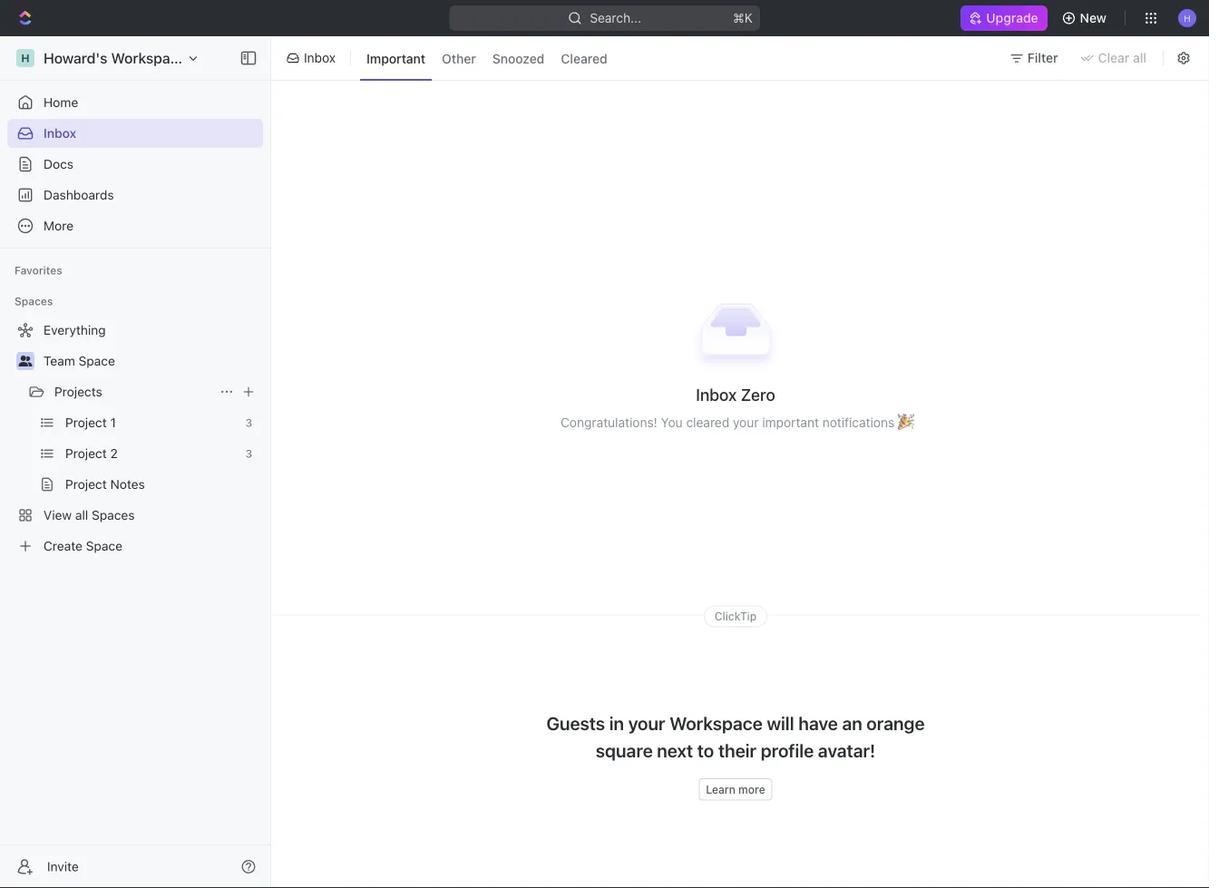 Task type: locate. For each thing, give the bounding box(es) containing it.
inbox zero
[[696, 385, 776, 404]]

space inside the team space link
[[79, 353, 115, 368]]

upgrade
[[987, 10, 1039, 25]]

spaces
[[15, 295, 53, 308], [92, 508, 135, 523]]

2 vertical spatial project
[[65, 477, 107, 492]]

2 project from the top
[[65, 446, 107, 461]]

cleared
[[686, 415, 730, 430]]

dashboards link
[[7, 181, 263, 210]]

home
[[44, 95, 78, 110]]

congratulations! you cleared your important notifications 🎉
[[561, 415, 911, 430]]

0 vertical spatial h
[[1184, 13, 1191, 23]]

1 vertical spatial workspace
[[670, 713, 763, 734]]

upgrade link
[[961, 5, 1048, 31]]

their
[[719, 740, 757, 761]]

project 2 link
[[65, 439, 238, 468]]

0 vertical spatial project
[[65, 415, 107, 430]]

1 project from the top
[[65, 415, 107, 430]]

project
[[65, 415, 107, 430], [65, 446, 107, 461], [65, 477, 107, 492]]

tab list
[[357, 33, 618, 83]]

project up view all spaces
[[65, 477, 107, 492]]

workspace up home link
[[111, 49, 186, 67]]

space down view all spaces
[[86, 539, 123, 554]]

space inside the create space link
[[86, 539, 123, 554]]

1 vertical spatial all
[[75, 508, 88, 523]]

1 vertical spatial project
[[65, 446, 107, 461]]

h
[[1184, 13, 1191, 23], [21, 52, 30, 64]]

cleared
[[561, 51, 608, 66]]

inbox link
[[7, 119, 263, 148]]

spaces down favorites button
[[15, 295, 53, 308]]

filter button
[[1003, 44, 1069, 73]]

0 vertical spatial space
[[79, 353, 115, 368]]

h inside 'element'
[[21, 52, 30, 64]]

1 horizontal spatial spaces
[[92, 508, 135, 523]]

orange
[[867, 713, 925, 734]]

3 for 2
[[245, 447, 252, 460]]

space up projects
[[79, 353, 115, 368]]

inbox down home at the left
[[44, 126, 76, 141]]

project for project notes
[[65, 477, 107, 492]]

project left 1 at top
[[65, 415, 107, 430]]

project 2
[[65, 446, 118, 461]]

0 horizontal spatial h
[[21, 52, 30, 64]]

2 3 from the top
[[245, 447, 252, 460]]

learn more link
[[699, 779, 773, 801]]

⌘k
[[733, 10, 753, 25]]

1 3 from the top
[[245, 417, 252, 429]]

1 vertical spatial inbox
[[44, 126, 76, 141]]

0 horizontal spatial all
[[75, 508, 88, 523]]

home link
[[7, 88, 263, 117]]

have
[[799, 713, 838, 734]]

your
[[733, 415, 759, 430], [629, 713, 666, 734]]

tree
[[7, 316, 263, 561]]

project 1 link
[[65, 408, 238, 437]]

0 horizontal spatial inbox
[[44, 126, 76, 141]]

all inside the clear all button
[[1133, 50, 1147, 65]]

your down inbox zero
[[733, 415, 759, 430]]

space for team space
[[79, 353, 115, 368]]

0 vertical spatial all
[[1133, 50, 1147, 65]]

howard's workspace, , element
[[16, 49, 34, 67]]

0 horizontal spatial spaces
[[15, 295, 53, 308]]

new
[[1080, 10, 1107, 25]]

1 vertical spatial h
[[21, 52, 30, 64]]

profile
[[761, 740, 814, 761]]

clear
[[1098, 50, 1130, 65]]

learn
[[706, 783, 736, 796]]

workspace
[[111, 49, 186, 67], [670, 713, 763, 734]]

all
[[1133, 50, 1147, 65], [75, 508, 88, 523]]

1 horizontal spatial workspace
[[670, 713, 763, 734]]

docs
[[44, 157, 74, 172]]

invite
[[47, 859, 79, 874]]

cleared button
[[555, 44, 614, 72]]

all right clear
[[1133, 50, 1147, 65]]

workspace up to
[[670, 713, 763, 734]]

project for project 1
[[65, 415, 107, 430]]

howard's workspace
[[44, 49, 186, 67]]

tab list containing important
[[357, 33, 618, 83]]

more
[[739, 783, 766, 796]]

notes
[[110, 477, 145, 492]]

create space
[[44, 539, 123, 554]]

view
[[44, 508, 72, 523]]

1 horizontal spatial h
[[1184, 13, 1191, 23]]

tree containing everything
[[7, 316, 263, 561]]

0 horizontal spatial your
[[629, 713, 666, 734]]

0 vertical spatial 3
[[245, 417, 252, 429]]

h inside dropdown button
[[1184, 13, 1191, 23]]

team
[[44, 353, 75, 368]]

more
[[44, 218, 74, 233]]

inbox
[[304, 50, 336, 65], [44, 126, 76, 141], [696, 385, 737, 404]]

0 vertical spatial inbox
[[304, 50, 336, 65]]

1 vertical spatial spaces
[[92, 508, 135, 523]]

spaces down project notes at the left bottom of page
[[92, 508, 135, 523]]

project left 2
[[65, 446, 107, 461]]

3 for 1
[[245, 417, 252, 429]]

favorites button
[[7, 260, 70, 281]]

projects link
[[54, 378, 212, 407]]

clear all
[[1098, 50, 1147, 65]]

1 horizontal spatial your
[[733, 415, 759, 430]]

all right view
[[75, 508, 88, 523]]

🎉
[[898, 415, 911, 430]]

0 vertical spatial workspace
[[111, 49, 186, 67]]

inbox up cleared
[[696, 385, 737, 404]]

1 vertical spatial space
[[86, 539, 123, 554]]

1 horizontal spatial all
[[1133, 50, 1147, 65]]

snoozed button
[[486, 44, 551, 72]]

tree inside sidebar navigation
[[7, 316, 263, 561]]

3
[[245, 417, 252, 429], [245, 447, 252, 460]]

space
[[79, 353, 115, 368], [86, 539, 123, 554]]

your right in
[[629, 713, 666, 734]]

1 vertical spatial 3
[[245, 447, 252, 460]]

2 vertical spatial inbox
[[696, 385, 737, 404]]

all inside view all spaces link
[[75, 508, 88, 523]]

1 vertical spatial your
[[629, 713, 666, 734]]

project 1
[[65, 415, 116, 430]]

search...
[[590, 10, 642, 25]]

project for project 2
[[65, 446, 107, 461]]

learn more
[[706, 783, 766, 796]]

3 project from the top
[[65, 477, 107, 492]]

inbox left important button
[[304, 50, 336, 65]]

0 horizontal spatial workspace
[[111, 49, 186, 67]]



Task type: describe. For each thing, give the bounding box(es) containing it.
2 horizontal spatial inbox
[[696, 385, 737, 404]]

important
[[763, 415, 819, 430]]

projects
[[54, 384, 102, 399]]

workspace inside guests in your workspace will have an orange square next to their profile avatar!
[[670, 713, 763, 734]]

clear all button
[[1073, 44, 1158, 73]]

1 horizontal spatial inbox
[[304, 50, 336, 65]]

guests
[[547, 713, 605, 734]]

create space link
[[7, 532, 260, 561]]

other button
[[436, 44, 483, 72]]

team space
[[44, 353, 115, 368]]

zero
[[741, 385, 776, 404]]

everything
[[44, 323, 106, 338]]

howard's
[[44, 49, 108, 67]]

favorites
[[15, 264, 62, 277]]

square
[[596, 740, 653, 761]]

congratulations!
[[561, 415, 658, 430]]

user group image
[[19, 356, 32, 367]]

snoozed
[[493, 51, 545, 66]]

spaces inside tree
[[92, 508, 135, 523]]

all for clear
[[1133, 50, 1147, 65]]

h button
[[1173, 4, 1202, 33]]

project notes
[[65, 477, 145, 492]]

dashboards
[[44, 187, 114, 202]]

clicktip
[[715, 610, 757, 623]]

create
[[44, 539, 83, 554]]

notifications
[[823, 415, 895, 430]]

will
[[767, 713, 795, 734]]

0 vertical spatial your
[[733, 415, 759, 430]]

space for create space
[[86, 539, 123, 554]]

your inside guests in your workspace will have an orange square next to their profile avatar!
[[629, 713, 666, 734]]

docs link
[[7, 150, 263, 179]]

other
[[442, 51, 476, 66]]

important
[[367, 51, 426, 66]]

workspace inside sidebar navigation
[[111, 49, 186, 67]]

everything link
[[7, 316, 260, 345]]

team space link
[[44, 347, 260, 376]]

filter
[[1028, 50, 1059, 65]]

view all spaces
[[44, 508, 135, 523]]

in
[[610, 713, 624, 734]]

view all spaces link
[[7, 501, 260, 530]]

sidebar navigation
[[0, 36, 275, 888]]

1
[[110, 415, 116, 430]]

next
[[657, 740, 694, 761]]

avatar!
[[818, 740, 876, 761]]

to
[[698, 740, 714, 761]]

0 vertical spatial spaces
[[15, 295, 53, 308]]

more button
[[7, 211, 263, 240]]

inbox inside sidebar navigation
[[44, 126, 76, 141]]

new button
[[1055, 4, 1118, 33]]

an
[[842, 713, 863, 734]]

important button
[[360, 44, 432, 72]]

guests in your workspace will have an orange square next to their profile avatar!
[[547, 713, 925, 761]]

you
[[661, 415, 683, 430]]

project notes link
[[65, 470, 260, 499]]

2
[[110, 446, 118, 461]]

all for view
[[75, 508, 88, 523]]



Task type: vqa. For each thing, say whether or not it's contained in the screenshot.
Snoozed button
yes



